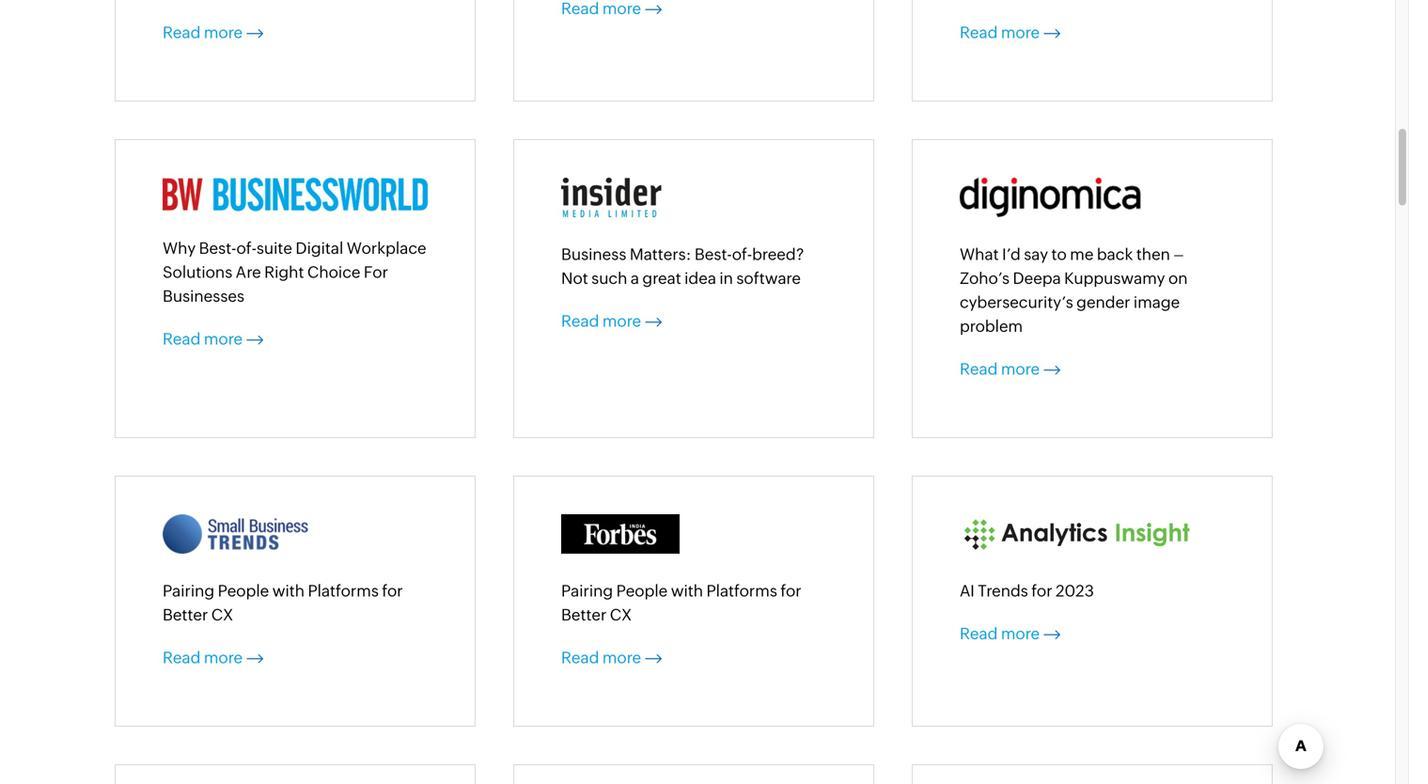 Task type: vqa. For each thing, say whether or not it's contained in the screenshot.
Zoho crm Logo
no



Task type: describe. For each thing, give the bounding box(es) containing it.
zoho_general_pages image for what i'd say to me back then – zoho's deepa kuppuswamy on cybersecurity's gender image problem link
[[960, 178, 1141, 217]]

a
[[631, 269, 639, 287]]

such
[[592, 269, 628, 287]]

zoho_general_pages image for 1st pairing people with platforms for better cx link from left
[[163, 514, 308, 554]]

businesses
[[163, 287, 245, 305]]

read more for ai trends for 2023 link
[[960, 624, 1040, 643]]

read for business matters: best-of-breed? not such a great idea in software link
[[561, 312, 599, 330]]

to
[[1052, 245, 1067, 263]]

for
[[364, 263, 388, 281]]

software
[[737, 269, 801, 287]]

1 for from the left
[[382, 582, 403, 600]]

choice
[[307, 263, 361, 281]]

1 platforms from the left
[[308, 582, 379, 600]]

read more for why best-of-suite digital workplace solutions are right choice for businesses 'link'
[[163, 330, 243, 348]]

read more for second pairing people with platforms for better cx link
[[561, 648, 641, 667]]

on
[[1169, 269, 1188, 287]]

i'd
[[1002, 245, 1021, 263]]

read for why best-of-suite digital workplace solutions are right choice for businesses 'link'
[[163, 330, 201, 348]]

3 for from the left
[[1032, 582, 1053, 600]]

why best-of-suite digital workplace solutions are right choice for businesses
[[163, 239, 427, 305]]

zoho_general_pages image for second pairing people with platforms for better cx link
[[561, 514, 680, 554]]

business
[[561, 245, 627, 263]]

problem
[[960, 317, 1023, 335]]

of- inside business matters: best-of-breed? not such a great idea in software
[[732, 245, 752, 263]]

ai
[[960, 582, 975, 600]]

matters:
[[630, 245, 692, 263]]

1 with from the left
[[272, 582, 305, 600]]

in
[[720, 269, 733, 287]]

2 with from the left
[[671, 582, 703, 600]]

business matters: best-of-breed? not such a great idea in software
[[561, 245, 805, 287]]

1 pairing from the left
[[163, 582, 215, 600]]

more for what i'd say to me back then – zoho's deepa kuppuswamy on cybersecurity's gender image problem link
[[1001, 360, 1040, 378]]

not
[[561, 269, 588, 287]]

business matters: best-of-breed? not such a great idea in software link
[[561, 245, 805, 287]]

people for second pairing people with platforms for better cx link
[[616, 582, 668, 600]]

read for what i'd say to me back then – zoho's deepa kuppuswamy on cybersecurity's gender image problem link
[[960, 360, 998, 378]]

–
[[1174, 245, 1184, 263]]

great
[[643, 269, 681, 287]]

why
[[163, 239, 196, 257]]

workplace
[[347, 239, 427, 257]]

read for 1st pairing people with platforms for better cx link from left
[[163, 648, 201, 667]]

cybersecurity's
[[960, 293, 1074, 311]]

read for ai trends for 2023 link
[[960, 624, 998, 643]]

2 pairing people with platforms for better cx link from the left
[[561, 582, 802, 624]]



Task type: locate. For each thing, give the bounding box(es) containing it.
1 pairing people with platforms for better cx link from the left
[[163, 582, 403, 624]]

0 horizontal spatial cx
[[211, 606, 233, 624]]

zoho_general_pages image for ai trends for 2023 link
[[960, 514, 1195, 554]]

2 better from the left
[[561, 606, 607, 624]]

2023
[[1056, 582, 1094, 600]]

me
[[1070, 245, 1094, 263]]

are
[[236, 263, 261, 281]]

2 for from the left
[[781, 582, 802, 600]]

of-
[[236, 239, 257, 257], [732, 245, 752, 263]]

2 cx from the left
[[610, 606, 632, 624]]

2 horizontal spatial for
[[1032, 582, 1053, 600]]

0 horizontal spatial pairing people with platforms for better cx
[[163, 582, 403, 624]]

1 better from the left
[[163, 606, 208, 624]]

more for ai trends for 2023 link
[[1001, 624, 1040, 643]]

read more link
[[163, 23, 263, 41], [960, 23, 1061, 41], [561, 312, 662, 330], [163, 330, 263, 348], [960, 360, 1061, 378], [960, 624, 1061, 643], [163, 648, 263, 667], [561, 648, 662, 667]]

more for why best-of-suite digital workplace solutions are right choice for businesses 'link'
[[204, 330, 243, 348]]

say
[[1024, 245, 1049, 263]]

best-
[[199, 239, 236, 257], [695, 245, 732, 263]]

what i'd say to me back then – zoho's deepa kuppuswamy on cybersecurity's gender image problem
[[960, 245, 1188, 335]]

pairing people with platforms for better cx
[[163, 582, 403, 624], [561, 582, 802, 624]]

more for second pairing people with platforms for better cx link
[[603, 648, 641, 667]]

idea
[[685, 269, 716, 287]]

suite
[[257, 239, 292, 257]]

kuppuswamy
[[1065, 269, 1165, 287]]

1 horizontal spatial cx
[[610, 606, 632, 624]]

right
[[264, 263, 304, 281]]

back
[[1097, 245, 1133, 263]]

cx
[[211, 606, 233, 624], [610, 606, 632, 624]]

pairing
[[163, 582, 215, 600], [561, 582, 613, 600]]

1 horizontal spatial of-
[[732, 245, 752, 263]]

0 horizontal spatial for
[[382, 582, 403, 600]]

read more
[[163, 23, 243, 41], [960, 23, 1040, 41], [561, 312, 641, 330], [163, 330, 243, 348], [960, 360, 1040, 378], [960, 624, 1040, 643], [163, 648, 243, 667], [561, 648, 641, 667]]

cx for second pairing people with platforms for better cx link
[[610, 606, 632, 624]]

1 horizontal spatial pairing
[[561, 582, 613, 600]]

2 platforms from the left
[[707, 582, 777, 600]]

with
[[272, 582, 305, 600], [671, 582, 703, 600]]

1 horizontal spatial better
[[561, 606, 607, 624]]

best- up "solutions"
[[199, 239, 236, 257]]

best- up idea
[[695, 245, 732, 263]]

0 horizontal spatial platforms
[[308, 582, 379, 600]]

best- inside why best-of-suite digital workplace solutions are right choice for businesses
[[199, 239, 236, 257]]

breed?
[[752, 245, 805, 263]]

1 horizontal spatial pairing people with platforms for better cx
[[561, 582, 802, 624]]

of- up are
[[236, 239, 257, 257]]

people
[[218, 582, 269, 600], [616, 582, 668, 600]]

1 horizontal spatial for
[[781, 582, 802, 600]]

0 horizontal spatial people
[[218, 582, 269, 600]]

0 horizontal spatial of-
[[236, 239, 257, 257]]

zoho_general_pages image for why best-of-suite digital workplace solutions are right choice for businesses 'link'
[[163, 178, 428, 211]]

image
[[1134, 293, 1180, 311]]

1 horizontal spatial pairing people with platforms for better cx link
[[561, 582, 802, 624]]

pairing people with platforms for better cx link
[[163, 582, 403, 624], [561, 582, 802, 624]]

better for second pairing people with platforms for better cx link
[[561, 606, 607, 624]]

best- inside business matters: best-of-breed? not such a great idea in software
[[695, 245, 732, 263]]

2 pairing from the left
[[561, 582, 613, 600]]

people for 1st pairing people with platforms for better cx link from left
[[218, 582, 269, 600]]

zoho's
[[960, 269, 1010, 287]]

ai trends for 2023
[[960, 582, 1094, 600]]

trends
[[978, 582, 1029, 600]]

ai trends for 2023 link
[[960, 582, 1094, 600]]

2 people from the left
[[616, 582, 668, 600]]

digital
[[296, 239, 344, 257]]

read for second pairing people with platforms for better cx link
[[561, 648, 599, 667]]

read more for what i'd say to me back then – zoho's deepa kuppuswamy on cybersecurity's gender image problem link
[[960, 360, 1040, 378]]

zoho_general_pages image
[[163, 178, 428, 211], [561, 178, 662, 217], [960, 178, 1141, 217], [163, 514, 308, 554], [561, 514, 680, 554], [960, 514, 1195, 554]]

0 horizontal spatial with
[[272, 582, 305, 600]]

for
[[382, 582, 403, 600], [781, 582, 802, 600], [1032, 582, 1053, 600]]

solutions
[[163, 263, 232, 281]]

why best-of-suite digital workplace solutions are right choice for businesses link
[[163, 239, 427, 305]]

read
[[163, 23, 201, 41], [960, 23, 998, 41], [561, 312, 599, 330], [163, 330, 201, 348], [960, 360, 998, 378], [960, 624, 998, 643], [163, 648, 201, 667], [561, 648, 599, 667]]

deepa
[[1013, 269, 1061, 287]]

0 horizontal spatial pairing people with platforms for better cx link
[[163, 582, 403, 624]]

0 horizontal spatial best-
[[199, 239, 236, 257]]

0 horizontal spatial pairing
[[163, 582, 215, 600]]

what i'd say to me back then – zoho's deepa kuppuswamy on cybersecurity's gender image problem link
[[960, 245, 1188, 335]]

1 pairing people with platforms for better cx from the left
[[163, 582, 403, 624]]

2 pairing people with platforms for better cx from the left
[[561, 582, 802, 624]]

1 horizontal spatial platforms
[[707, 582, 777, 600]]

read more for 1st pairing people with platforms for better cx link from left
[[163, 648, 243, 667]]

pairing people with platforms for better cx for 1st pairing people with platforms for better cx link from left
[[163, 582, 403, 624]]

better for 1st pairing people with platforms for better cx link from left
[[163, 606, 208, 624]]

of- inside why best-of-suite digital workplace solutions are right choice for businesses
[[236, 239, 257, 257]]

more for 1st pairing people with platforms for better cx link from left
[[204, 648, 243, 667]]

of- up in
[[732, 245, 752, 263]]

gender
[[1077, 293, 1131, 311]]

zoho_general_pages image for business matters: best-of-breed? not such a great idea in software link
[[561, 178, 662, 217]]

platforms
[[308, 582, 379, 600], [707, 582, 777, 600]]

read more for business matters: best-of-breed? not such a great idea in software link
[[561, 312, 641, 330]]

then
[[1137, 245, 1171, 263]]

1 horizontal spatial best-
[[695, 245, 732, 263]]

0 horizontal spatial better
[[163, 606, 208, 624]]

more
[[204, 23, 243, 41], [1001, 23, 1040, 41], [603, 312, 641, 330], [204, 330, 243, 348], [1001, 360, 1040, 378], [1001, 624, 1040, 643], [204, 648, 243, 667], [603, 648, 641, 667]]

what
[[960, 245, 999, 263]]

1 horizontal spatial with
[[671, 582, 703, 600]]

better
[[163, 606, 208, 624], [561, 606, 607, 624]]

1 cx from the left
[[211, 606, 233, 624]]

more for business matters: best-of-breed? not such a great idea in software link
[[603, 312, 641, 330]]

1 horizontal spatial people
[[616, 582, 668, 600]]

1 people from the left
[[218, 582, 269, 600]]

cx for 1st pairing people with platforms for better cx link from left
[[211, 606, 233, 624]]

pairing people with platforms for better cx for second pairing people with platforms for better cx link
[[561, 582, 802, 624]]



